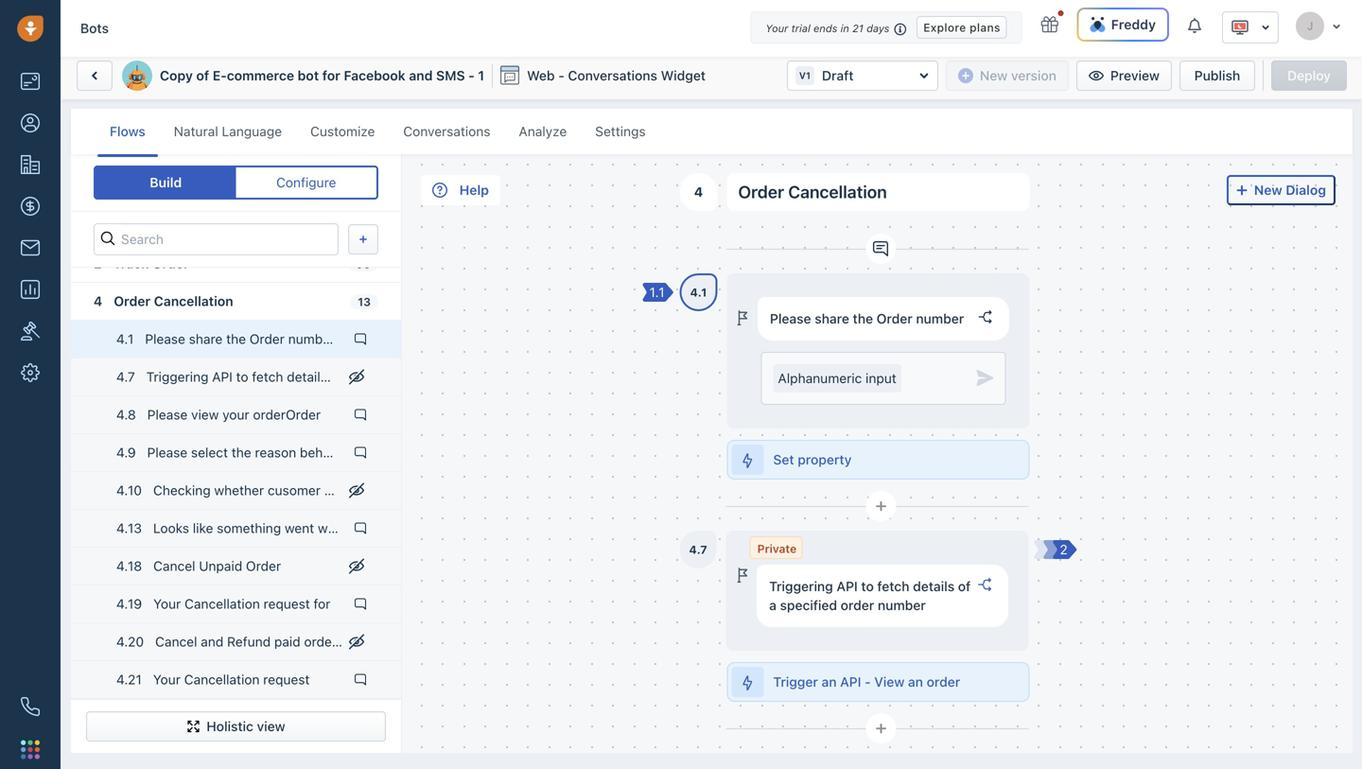 Task type: vqa. For each thing, say whether or not it's contained in the screenshot.
the topmost SALES SEQUENCES
no



Task type: locate. For each thing, give the bounding box(es) containing it.
phone element
[[11, 688, 49, 726]]

missing translation "unavailable" for locale "en-us" image
[[1231, 18, 1250, 37]]

in
[[841, 22, 850, 35]]

your trial ends in 21 days
[[766, 22, 890, 35]]

days
[[867, 22, 890, 35]]

bots
[[80, 20, 109, 36]]

phone image
[[21, 697, 40, 716]]

freddy button
[[1077, 8, 1169, 42]]

ic_info_icon image
[[894, 21, 908, 37]]

bell regular image
[[1188, 17, 1204, 35]]

ends
[[814, 22, 838, 35]]



Task type: describe. For each thing, give the bounding box(es) containing it.
21
[[853, 22, 864, 35]]

your
[[766, 22, 789, 35]]

trial
[[792, 22, 811, 35]]

plans
[[970, 21, 1001, 34]]

freshworks switcher image
[[21, 740, 40, 759]]

ic_arrow_down image
[[1332, 21, 1342, 32]]

explore plans
[[924, 21, 1001, 34]]

explore
[[924, 21, 967, 34]]

ic_arrow_down image
[[1261, 21, 1271, 34]]

properties image
[[21, 322, 40, 341]]

freddy
[[1112, 17, 1156, 32]]

explore plans button
[[917, 16, 1007, 39]]



